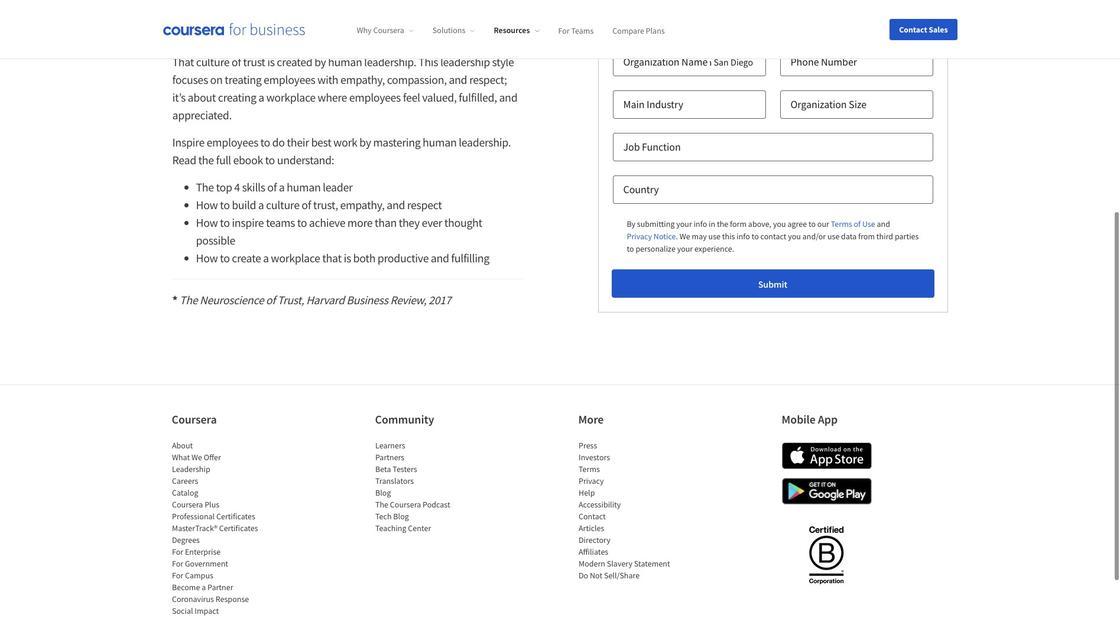 Task type: describe. For each thing, give the bounding box(es) containing it.
workplace inside that culture of trust is created by human leadership. this leadership style focuses on treating employees with empathy, compassion, and respect; it's about creating a workplace where employees feel valued, fulfilled, and appreciated.
[[266, 90, 315, 105]]

treating
[[225, 72, 262, 87]]

compare plans
[[613, 25, 665, 36]]

empathy, inside the top 4 skills of a human leader how to build a culture of trust, empathy, and respect how to inspire teams to achieve more than they ever thought possible how to create a workplace that is both productive and fulfilling
[[340, 197, 385, 212]]

of inside that culture of trust is created by human leadership. this leadership style focuses on treating employees with empathy, compassion, and respect; it's about creating a workplace where employees feel valued, fulfilled, and appreciated.
[[232, 54, 241, 69]]

best
[[311, 135, 331, 150]]

is inside the top 4 skills of a human leader how to build a culture of trust, empathy, and respect how to inspire teams to achieve more than they ever thought possible how to create a workplace that is both productive and fulfilling
[[344, 251, 351, 265]]

that
[[172, 54, 194, 69]]

not
[[590, 570, 602, 581]]

Job Title text field
[[613, 5, 766, 34]]

social impact link
[[172, 606, 219, 616]]

impact
[[194, 606, 219, 616]]

response
[[215, 594, 249, 605]]

you inside by submitting your info in the form above, you agree to our terms of use and privacy notice
[[773, 219, 786, 229]]

compassion,
[[387, 72, 447, 87]]

privacy link
[[578, 476, 604, 486]]

privacy
[[578, 476, 604, 486]]

the neuroscience of trust link
[[180, 293, 301, 307]]

your inside . we may use this info to contact you and/or use data from third parties to personalize your experience.
[[677, 244, 693, 254]]

affiliates link
[[578, 547, 608, 557]]

compare
[[613, 25, 644, 36]]

ebook
[[233, 152, 263, 167]]

work
[[333, 135, 357, 150]]

. we
[[676, 231, 690, 242]]

app
[[818, 412, 838, 427]]

1 vertical spatial employees
[[349, 90, 401, 105]]

1 vertical spatial certificates
[[219, 523, 258, 534]]

workplace inside the top 4 skills of a human leader how to build a culture of trust, empathy, and respect how to inspire teams to achieve more than they ever thought possible how to create a workplace that is both productive and fulfilling
[[271, 251, 320, 265]]

privacy notice link
[[627, 231, 676, 243]]

appreciated.
[[172, 108, 232, 122]]

beta testers link
[[375, 464, 417, 475]]

above,
[[748, 219, 771, 229]]

the coursera podcast link
[[375, 499, 450, 510]]

logo of certified b corporation image
[[802, 520, 851, 590]]

main industry
[[623, 98, 683, 111]]

list for coursera
[[172, 440, 272, 617]]

the inside the top 4 skills of a human leader how to build a culture of trust, empathy, and respect how to inspire teams to achieve more than they ever thought possible how to create a workplace that is both productive and fulfilling
[[196, 180, 214, 194]]

statement
[[634, 559, 670, 569]]

inspire
[[232, 215, 264, 230]]

thought
[[444, 215, 482, 230]]

by submitting your info in the form above, you agree to our terms of use and privacy notice
[[627, 219, 892, 242]]

from
[[858, 231, 875, 242]]

about link
[[172, 440, 193, 451]]

to up the possible
[[220, 215, 230, 230]]

parties
[[895, 231, 919, 242]]

list for more
[[578, 440, 679, 582]]

plus
[[204, 499, 219, 510]]

human inside inspire employees to do their best work by mastering human leadership. read the full ebook to understand:
[[423, 135, 457, 150]]

by inside inspire employees to do their best work by mastering human leadership. read the full ebook to understand:
[[359, 135, 371, 150]]

teaching center link
[[375, 523, 431, 534]]

why
[[357, 25, 372, 36]]

directory link
[[578, 535, 610, 546]]

0 vertical spatial certificates
[[216, 511, 255, 522]]

coursera inside about what we offer leadership careers catalog coursera plus professional certificates mastertrack® certificates degrees for enterprise for government for campus become a partner coronavirus response social impact
[[172, 499, 203, 510]]

the inside by submitting your info in the form above, you agree to our terms of use and privacy notice
[[717, 219, 728, 229]]

trust
[[277, 293, 301, 307]]

to right teams
[[297, 215, 307, 230]]

info inside by submitting your info in the form above, you agree to our terms of use and privacy notice
[[694, 219, 707, 229]]

what
[[172, 452, 190, 463]]

1 horizontal spatial employees
[[264, 72, 315, 87]]

organization size
[[791, 98, 867, 111]]

for up "become"
[[172, 570, 183, 581]]

contact sales button
[[890, 19, 957, 40]]

that
[[322, 251, 342, 265]]

resources
[[494, 25, 530, 36]]

productive
[[378, 251, 429, 265]]

for down degrees
[[172, 547, 183, 557]]

understand:
[[277, 152, 334, 167]]

leadership link
[[172, 464, 210, 475]]

where
[[318, 90, 347, 105]]

to left do
[[260, 135, 270, 150]]

press investors terms privacy help accessibility contact articles directory affiliates modern slavery statement do not sell/share
[[578, 440, 670, 581]]

0 vertical spatial blog
[[375, 488, 391, 498]]

focuses
[[172, 72, 208, 87]]

Phone Number telephone field
[[780, 48, 933, 76]]

is inside that culture of trust is created by human leadership. this leadership style focuses on treating employees with empathy, compassion, and respect; it's about creating a workplace where employees feel valued, fulfilled, and appreciated.
[[267, 54, 275, 69]]

the inside inspire employees to do their best work by mastering human leadership. read the full ebook to understand:
[[198, 152, 214, 167]]

coursera plus link
[[172, 499, 219, 510]]

to down do
[[265, 152, 275, 167]]

human inside that culture of trust is created by human leadership. this leadership style focuses on treating employees with empathy, compassion, and respect; it's about creating a workplace where employees feel valued, fulfilled, and appreciated.
[[328, 54, 362, 69]]

a inside that culture of trust is created by human leadership. this leadership style focuses on treating employees with empathy, compassion, and respect; it's about creating a workplace where employees feel valued, fulfilled, and appreciated.
[[258, 90, 264, 105]]

feel
[[403, 90, 420, 105]]

solutions
[[433, 25, 465, 36]]

by
[[627, 219, 635, 229]]

coursera inside learners partners beta testers translators blog the coursera podcast tech blog teaching center
[[390, 499, 421, 510]]

modern
[[578, 559, 605, 569]]

2 how from the top
[[196, 215, 218, 230]]

fulfilled,
[[459, 90, 497, 105]]

number
[[821, 55, 857, 69]]

privacy notice
[[627, 231, 676, 242]]

function
[[642, 140, 681, 154]]

form
[[730, 219, 747, 229]]

submitting
[[637, 219, 675, 229]]

terms
[[578, 464, 600, 475]]

for left the teams
[[558, 25, 570, 36]]

trust,
[[313, 197, 338, 212]]

with
[[317, 72, 338, 87]]

why coursera link
[[357, 25, 414, 36]]

investors link
[[578, 452, 610, 463]]

directory
[[578, 535, 610, 546]]

mastertrack® certificates link
[[172, 523, 258, 534]]

offer
[[203, 452, 221, 463]]

they
[[399, 215, 420, 230]]

agree to
[[788, 219, 816, 229]]

the inside learners partners beta testers translators blog the coursera podcast tech blog teaching center
[[375, 499, 388, 510]]

skills
[[242, 180, 265, 194]]

teams
[[571, 25, 594, 36]]

and down respect;
[[499, 90, 517, 105]]

organization for organization name
[[623, 55, 680, 69]]

for up for campus link
[[172, 559, 183, 569]]

testers
[[392, 464, 417, 475]]

leadership. inside that culture of trust is created by human leadership. this leadership style focuses on treating employees with empathy, compassion, and respect; it's about creating a workplace where employees feel valued, fulfilled, and appreciated.
[[364, 54, 416, 69]]

submit button
[[611, 270, 934, 298]]

than
[[375, 215, 397, 230]]

2 use from the left
[[827, 231, 840, 242]]

both
[[353, 251, 375, 265]]

job for job title
[[623, 12, 640, 26]]

use
[[862, 219, 875, 229]]

info inside . we may use this info to contact you and/or use data from third parties to personalize your experience.
[[737, 231, 750, 242]]

this
[[722, 231, 735, 242]]

possible
[[196, 233, 235, 248]]

business
[[346, 293, 388, 307]]

about what we offer leadership careers catalog coursera plus professional certificates mastertrack® certificates degrees for enterprise for government for campus become a partner coronavirus response social impact
[[172, 440, 258, 616]]

articles link
[[578, 523, 604, 534]]



Task type: locate. For each thing, give the bounding box(es) containing it.
culture inside that culture of trust is created by human leadership. this leadership style focuses on treating employees with empathy, compassion, and respect; it's about creating a workplace where employees feel valued, fulfilled, and appreciated.
[[196, 54, 229, 69]]

of
[[232, 54, 241, 69], [267, 180, 277, 194], [302, 197, 311, 212], [266, 293, 275, 307]]

2 list from the left
[[375, 440, 476, 534]]

fulfilling
[[451, 251, 489, 265]]

how
[[196, 197, 218, 212], [196, 215, 218, 230], [196, 251, 218, 265]]

2 horizontal spatial list
[[578, 440, 679, 582]]

1 vertical spatial the
[[180, 293, 198, 307]]

we
[[191, 452, 202, 463]]

1 horizontal spatial *
[[367, 27, 372, 42]]

the
[[198, 152, 214, 167], [717, 219, 728, 229]]

Email Address email field
[[780, 5, 933, 34]]

2 job from the top
[[623, 140, 640, 154]]

trust
[[243, 54, 265, 69]]

1 horizontal spatial info
[[737, 231, 750, 242]]

empathy, up the more on the top of the page
[[340, 197, 385, 212]]

0 horizontal spatial leadership.
[[364, 54, 416, 69]]

to down top
[[220, 197, 230, 212]]

job for job function
[[623, 140, 640, 154]]

your down . we
[[677, 244, 693, 254]]

employees
[[264, 72, 315, 87], [349, 90, 401, 105], [207, 135, 258, 150]]

0 horizontal spatial culture
[[196, 54, 229, 69]]

1 horizontal spatial blog
[[393, 511, 409, 522]]

0 vertical spatial you
[[773, 219, 786, 229]]

1 vertical spatial is
[[344, 251, 351, 265]]

0 vertical spatial is
[[267, 54, 275, 69]]

mastertrack®
[[172, 523, 217, 534]]

harvard
[[306, 293, 344, 307]]

3 how from the top
[[196, 251, 218, 265]]

1 vertical spatial human
[[423, 135, 457, 150]]

0 vertical spatial human
[[328, 54, 362, 69]]

0 vertical spatial how
[[196, 197, 218, 212]]

terms of
[[831, 219, 861, 229]]

help link
[[578, 488, 595, 498]]

by up with
[[314, 54, 326, 69]]

1 job from the top
[[623, 12, 640, 26]]

0 vertical spatial empathy,
[[340, 72, 385, 87]]

info down form
[[737, 231, 750, 242]]

1 horizontal spatial contact
[[899, 24, 927, 35]]

leadership. down 'why coursera' link
[[364, 54, 416, 69]]

coursera up tech blog 'link'
[[390, 499, 421, 510]]

you up contact on the top of page
[[773, 219, 786, 229]]

1 vertical spatial organization
[[791, 98, 847, 111]]

2 vertical spatial the
[[375, 499, 388, 510]]

0 vertical spatial the
[[196, 180, 214, 194]]

empathy, inside that culture of trust is created by human leadership. this leadership style focuses on treating employees with empathy, compassion, and respect; it's about creating a workplace where employees feel valued, fulfilled, and appreciated.
[[340, 72, 385, 87]]

contact
[[899, 24, 927, 35], [578, 511, 605, 522]]

organization down plans
[[623, 55, 680, 69]]

how down the possible
[[196, 251, 218, 265]]

culture up on
[[196, 54, 229, 69]]

culture inside the top 4 skills of a human leader how to build a culture of trust, empathy, and respect how to inspire teams to achieve more than they ever thought possible how to create a workplace that is both productive and fulfilling
[[266, 197, 300, 212]]

submit
[[758, 278, 787, 290]]

0 horizontal spatial blog
[[375, 488, 391, 498]]

organization name
[[623, 55, 708, 69]]

resources link
[[494, 25, 539, 36]]

respect;
[[469, 72, 507, 87]]

1 vertical spatial empathy,
[[340, 197, 385, 212]]

the down blog link
[[375, 499, 388, 510]]

contact inside button
[[899, 24, 927, 35]]

by inside that culture of trust is created by human leadership. this leadership style focuses on treating employees with empathy, compassion, and respect; it's about creating a workplace where employees feel valued, fulfilled, and appreciated.
[[314, 54, 326, 69]]

get it on google play image
[[782, 478, 872, 505]]

1 vertical spatial the
[[717, 219, 728, 229]]

organization left size
[[791, 98, 847, 111]]

0 vertical spatial your
[[676, 219, 692, 229]]

2 empathy, from the top
[[340, 197, 385, 212]]

enterprise
[[185, 547, 220, 557]]

human down understand:
[[287, 180, 321, 194]]

a right creating at the top of the page
[[258, 90, 264, 105]]

sales
[[929, 24, 948, 35]]

coursera down catalog "link"
[[172, 499, 203, 510]]

0 vertical spatial the
[[198, 152, 214, 167]]

slavery
[[607, 559, 632, 569]]

achieve
[[309, 215, 345, 230]]

1 horizontal spatial the
[[717, 219, 728, 229]]

1 use from the left
[[708, 231, 721, 242]]

1 horizontal spatial is
[[344, 251, 351, 265]]

press
[[578, 440, 597, 451]]

0 vertical spatial *
[[367, 27, 372, 42]]

learners
[[375, 440, 405, 451]]

and down "leadership"
[[449, 72, 467, 87]]

culture up teams
[[266, 197, 300, 212]]

0 horizontal spatial employees
[[207, 135, 258, 150]]

the left neuroscience
[[180, 293, 198, 307]]

1 horizontal spatial list
[[375, 440, 476, 534]]

1 vertical spatial you
[[788, 231, 801, 242]]

contact left the sales
[[899, 24, 927, 35]]

list for community
[[375, 440, 476, 534]]

partner
[[207, 582, 233, 593]]

0 vertical spatial culture
[[196, 54, 229, 69]]

1 horizontal spatial organization
[[791, 98, 847, 111]]

2 horizontal spatial human
[[423, 135, 457, 150]]

1 vertical spatial contact
[[578, 511, 605, 522]]

* up that culture of trust is created by human leadership. this leadership style focuses on treating employees with empathy, compassion, and respect; it's about creating a workplace where employees feel valued, fulfilled, and appreciated.
[[367, 27, 372, 42]]

1 vertical spatial by
[[359, 135, 371, 150]]

a right build
[[258, 197, 264, 212]]

catalog
[[172, 488, 198, 498]]

you inside . we may use this info to contact you and/or use data from third parties to personalize your experience.
[[788, 231, 801, 242]]

2 horizontal spatial employees
[[349, 90, 401, 105]]

1 list from the left
[[172, 440, 272, 617]]

the left full
[[198, 152, 214, 167]]

human up with
[[328, 54, 362, 69]]

* for *
[[367, 27, 372, 42]]

employees down created
[[264, 72, 315, 87]]

0 horizontal spatial human
[[287, 180, 321, 194]]

0 horizontal spatial organization
[[623, 55, 680, 69]]

0 vertical spatial employees
[[264, 72, 315, 87]]

contact sales
[[899, 24, 948, 35]]

1 horizontal spatial by
[[359, 135, 371, 150]]

phone
[[791, 55, 819, 69]]

is
[[267, 54, 275, 69], [344, 251, 351, 265]]

0 vertical spatial organization
[[623, 55, 680, 69]]

1 empathy, from the top
[[340, 72, 385, 87]]

use left data
[[827, 231, 840, 242]]

1 vertical spatial how
[[196, 215, 218, 230]]

contact up articles
[[578, 511, 605, 522]]

0 horizontal spatial info
[[694, 219, 707, 229]]

a right skills
[[279, 180, 285, 194]]

1 vertical spatial leadership.
[[459, 135, 511, 150]]

2 vertical spatial employees
[[207, 135, 258, 150]]

campus
[[185, 570, 213, 581]]

and up than
[[387, 197, 405, 212]]

accessibility
[[578, 499, 621, 510]]

tech
[[375, 511, 391, 522]]

leadership. inside inspire employees to do their best work by mastering human leadership. read the full ebook to understand:
[[459, 135, 511, 150]]

1 vertical spatial info
[[737, 231, 750, 242]]

your inside by submitting your info in the form above, you agree to our terms of use and privacy notice
[[676, 219, 692, 229]]

create
[[232, 251, 261, 265]]

for teams link
[[558, 25, 594, 36]]

title
[[642, 12, 662, 26]]

by right work
[[359, 135, 371, 150]]

more
[[347, 215, 373, 230]]

1 horizontal spatial leadership.
[[459, 135, 511, 150]]

0 horizontal spatial list
[[172, 440, 272, 617]]

0 horizontal spatial use
[[708, 231, 721, 242]]

info left in
[[694, 219, 707, 229]]

certificates up mastertrack® certificates link at the bottom left of page
[[216, 511, 255, 522]]

our
[[817, 219, 829, 229]]

organization for organization size
[[791, 98, 847, 111]]

a inside about what we offer leadership careers catalog coursera plus professional certificates mastertrack® certificates degrees for enterprise for government for campus become a partner coronavirus response social impact
[[201, 582, 206, 593]]

and inside by submitting your info in the form above, you agree to our terms of use and privacy notice
[[877, 219, 890, 229]]

accessibility link
[[578, 499, 621, 510]]

how down top
[[196, 197, 218, 212]]

1 vertical spatial workplace
[[271, 251, 320, 265]]

for enterprise link
[[172, 547, 220, 557]]

translators link
[[375, 476, 414, 486]]

* left neuroscience
[[172, 293, 177, 307]]

do
[[578, 570, 588, 581]]

coursera for business image
[[163, 23, 305, 35]]

blog down translators link
[[375, 488, 391, 498]]

1 vertical spatial your
[[677, 244, 693, 254]]

the top 4 skills of a human leader how to build a culture of trust, empathy, and respect how to inspire teams to achieve more than they ever thought possible how to create a workplace that is both productive and fulfilling
[[196, 180, 489, 265]]

0 vertical spatial leadership.
[[364, 54, 416, 69]]

job left title
[[623, 12, 640, 26]]

to down the possible
[[220, 251, 230, 265]]

your up . we
[[676, 219, 692, 229]]

community
[[375, 412, 434, 427]]

the right in
[[717, 219, 728, 229]]

certificates
[[216, 511, 255, 522], [219, 523, 258, 534]]

a right create at the top
[[263, 251, 269, 265]]

creating
[[218, 90, 256, 105]]

respect
[[407, 197, 442, 212]]

employees up full
[[207, 135, 258, 150]]

about
[[188, 90, 216, 105]]

certificates down professional certificates link
[[219, 523, 258, 534]]

degrees link
[[172, 535, 199, 546]]

coursera right the why
[[373, 25, 404, 36]]

0 horizontal spatial you
[[773, 219, 786, 229]]

contact link
[[578, 511, 605, 522]]

you down agree to
[[788, 231, 801, 242]]

main
[[623, 98, 645, 111]]

neuroscience
[[200, 293, 264, 307]]

3 list from the left
[[578, 440, 679, 582]]

workplace down created
[[266, 90, 315, 105]]

0 horizontal spatial the
[[198, 152, 214, 167]]

mobile app
[[782, 412, 838, 427]]

2 vertical spatial how
[[196, 251, 218, 265]]

to down above,
[[752, 231, 759, 242]]

Organization Name text field
[[613, 48, 766, 76]]

list containing learners
[[375, 440, 476, 534]]

for government link
[[172, 559, 228, 569]]

0 vertical spatial job
[[623, 12, 640, 26]]

2017
[[428, 293, 451, 307]]

read
[[172, 152, 196, 167]]

list containing press
[[578, 440, 679, 582]]

investors
[[578, 452, 610, 463]]

1 how from the top
[[196, 197, 218, 212]]

1 vertical spatial blog
[[393, 511, 409, 522]]

do not sell/share link
[[578, 570, 639, 581]]

in
[[709, 219, 715, 229]]

to down privacy notice "link"
[[627, 244, 634, 254]]

press link
[[578, 440, 597, 451]]

leadership. down fulfilled, on the left of the page
[[459, 135, 511, 150]]

empathy, right with
[[340, 72, 385, 87]]

about
[[172, 440, 193, 451]]

teams
[[266, 215, 295, 230]]

0 vertical spatial contact
[[899, 24, 927, 35]]

download on the app store image
[[782, 443, 872, 469]]

government
[[185, 559, 228, 569]]

list containing about
[[172, 440, 272, 617]]

is right that at the top of page
[[344, 251, 351, 265]]

list
[[172, 440, 272, 617], [375, 440, 476, 534], [578, 440, 679, 582]]

4
[[234, 180, 240, 194]]

workplace left that at the top of page
[[271, 251, 320, 265]]

and up third
[[877, 219, 890, 229]]

0 horizontal spatial *
[[172, 293, 177, 307]]

human right mastering
[[423, 135, 457, 150]]

their
[[287, 135, 309, 150]]

it's
[[172, 90, 186, 105]]

employees left feel
[[349, 90, 401, 105]]

affiliates
[[578, 547, 608, 557]]

human inside the top 4 skills of a human leader how to build a culture of trust, empathy, and respect how to inspire teams to achieve more than they ever thought possible how to create a workplace that is both productive and fulfilling
[[287, 180, 321, 194]]

0 vertical spatial info
[[694, 219, 707, 229]]

terms of use link
[[831, 218, 875, 231]]

solutions link
[[433, 25, 475, 36]]

more
[[578, 412, 604, 427]]

why coursera
[[357, 25, 404, 36]]

1 horizontal spatial you
[[788, 231, 801, 242]]

1 vertical spatial *
[[172, 293, 177, 307]]

0 horizontal spatial is
[[267, 54, 275, 69]]

top
[[216, 180, 232, 194]]

0 vertical spatial by
[[314, 54, 326, 69]]

1 horizontal spatial human
[[328, 54, 362, 69]]

inspire employees to do their best work by mastering human leadership. read the full ebook to understand:
[[172, 135, 511, 167]]

1 vertical spatial job
[[623, 140, 640, 154]]

* for * the neuroscience of trust , harvard business review, 2017
[[172, 293, 177, 307]]

0 horizontal spatial contact
[[578, 511, 605, 522]]

blog
[[375, 488, 391, 498], [393, 511, 409, 522]]

how up the possible
[[196, 215, 218, 230]]

use up the "experience."
[[708, 231, 721, 242]]

that culture of trust is created by human leadership. this leadership style focuses on treating employees with empathy, compassion, and respect; it's about creating a workplace where employees feel valued, fulfilled, and appreciated.
[[172, 54, 517, 122]]

the left top
[[196, 180, 214, 194]]

and left fulfilling
[[431, 251, 449, 265]]

your
[[676, 219, 692, 229], [677, 244, 693, 254]]

blog up teaching center "link"
[[393, 511, 409, 522]]

1 horizontal spatial use
[[827, 231, 840, 242]]

1 vertical spatial culture
[[266, 197, 300, 212]]

employees inside inspire employees to do their best work by mastering human leadership. read the full ebook to understand:
[[207, 135, 258, 150]]

a down campus
[[201, 582, 206, 593]]

is right trust
[[267, 54, 275, 69]]

0 vertical spatial workplace
[[266, 90, 315, 105]]

articles
[[578, 523, 604, 534]]

1 horizontal spatial culture
[[266, 197, 300, 212]]

contact inside press investors terms privacy help accessibility contact articles directory affiliates modern slavery statement do not sell/share
[[578, 511, 605, 522]]

coursera up about link
[[172, 412, 217, 427]]

job left function
[[623, 140, 640, 154]]

0 horizontal spatial by
[[314, 54, 326, 69]]

2 vertical spatial human
[[287, 180, 321, 194]]



Task type: vqa. For each thing, say whether or not it's contained in the screenshot.
personalized
no



